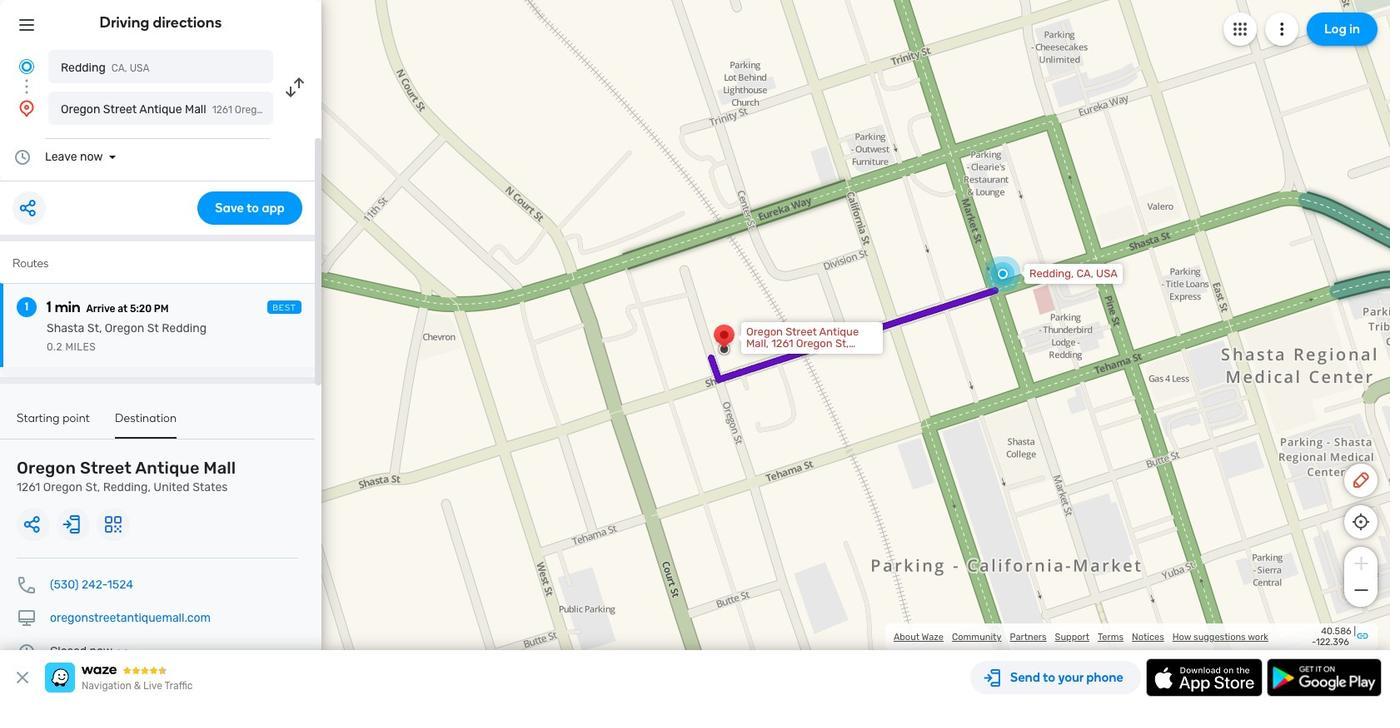 Task type: describe. For each thing, give the bounding box(es) containing it.
work
[[1248, 632, 1269, 643]]

clock image
[[17, 642, 37, 662]]

1261 for mall
[[17, 481, 40, 495]]

oregon inside button
[[61, 102, 100, 117]]

support
[[1055, 632, 1090, 643]]

st
[[147, 322, 159, 336]]

40.586
[[1321, 626, 1352, 637]]

navigation
[[82, 681, 132, 692]]

clock image
[[12, 147, 32, 167]]

states for mall
[[193, 481, 228, 495]]

live
[[143, 681, 162, 692]]

antique for oregon street antique mall, 1261 oregon st, redding, united states
[[819, 326, 859, 338]]

pm
[[154, 303, 169, 315]]

partners link
[[1010, 632, 1047, 643]]

about waze link
[[894, 632, 944, 643]]

about waze community partners support terms notices how suggestions work
[[894, 632, 1269, 643]]

navigation & live traffic
[[82, 681, 193, 692]]

st, for mall
[[85, 481, 100, 495]]

community link
[[952, 632, 1002, 643]]

shasta st, oregon st redding 0.2 miles
[[47, 322, 207, 353]]

driving
[[100, 13, 149, 32]]

1261 for mall,
[[772, 337, 793, 350]]

now for leave now
[[80, 150, 103, 164]]

ca, for redding
[[111, 62, 127, 74]]

point
[[63, 412, 90, 426]]

location image
[[17, 98, 37, 118]]

0.2
[[47, 342, 62, 353]]

notices link
[[1132, 632, 1164, 643]]

mall for oregon street antique mall
[[185, 102, 206, 117]]

leave now
[[45, 150, 103, 164]]

usa for redding,
[[1096, 267, 1118, 280]]

x image
[[12, 668, 32, 688]]

mall,
[[746, 337, 769, 350]]

(530)
[[50, 578, 79, 592]]

shasta
[[47, 322, 84, 336]]

2 horizontal spatial redding,
[[1030, 267, 1074, 280]]

mall for oregon street antique mall 1261 oregon st, redding, united states
[[204, 458, 236, 478]]

40.586 | -122.396
[[1312, 626, 1356, 648]]

oregon street antique mall, 1261 oregon st, redding, united states
[[746, 326, 862, 362]]

states for mall,
[[830, 349, 862, 362]]

122.396
[[1316, 637, 1350, 648]]

closed now
[[50, 645, 113, 659]]

zoom in image
[[1351, 554, 1372, 574]]

miles
[[65, 342, 96, 353]]

starting
[[17, 412, 60, 426]]

1 min arrive at 5:20 pm
[[47, 298, 169, 317]]

oregonstreetantiquemall.com
[[50, 611, 211, 626]]

oregon street antique mall 1261 oregon st, redding, united states
[[17, 458, 236, 495]]

st, for mall,
[[835, 337, 849, 350]]

suggestions
[[1194, 632, 1246, 643]]

united for mall
[[154, 481, 190, 495]]

starting point
[[17, 412, 90, 426]]

|
[[1354, 626, 1356, 637]]

(530) 242-1524
[[50, 578, 133, 592]]

oregon street antique mall button
[[48, 92, 273, 125]]

st, inside shasta st, oregon st redding 0.2 miles
[[87, 322, 102, 336]]

waze
[[922, 632, 944, 643]]

redding, for mall,
[[746, 349, 791, 362]]

closed now button
[[50, 645, 133, 659]]



Task type: vqa. For each thing, say whether or not it's contained in the screenshot.
242-
yes



Task type: locate. For each thing, give the bounding box(es) containing it.
street for oregon street antique mall 1261 oregon st, redding, united states
[[80, 458, 132, 478]]

0 horizontal spatial redding
[[61, 61, 106, 75]]

1 horizontal spatial 1261
[[772, 337, 793, 350]]

street down redding ca, usa on the left top
[[103, 102, 137, 117]]

redding, ca, usa
[[1030, 267, 1118, 280]]

terms link
[[1098, 632, 1124, 643]]

1261 right mall,
[[772, 337, 793, 350]]

oregon inside shasta st, oregon st redding 0.2 miles
[[105, 322, 144, 336]]

0 vertical spatial redding,
[[1030, 267, 1074, 280]]

united for mall,
[[793, 349, 827, 362]]

starting point button
[[17, 412, 90, 437]]

-
[[1312, 637, 1316, 648]]

call image
[[17, 576, 37, 596]]

1261 inside oregon street antique mall, 1261 oregon st, redding, united states
[[772, 337, 793, 350]]

how suggestions work link
[[1173, 632, 1269, 643]]

traffic
[[165, 681, 193, 692]]

mall
[[185, 102, 206, 117], [204, 458, 236, 478]]

1 vertical spatial now
[[90, 645, 113, 659]]

1261 down starting point button on the left bottom of page
[[17, 481, 40, 495]]

1261
[[772, 337, 793, 350], [17, 481, 40, 495]]

1 for 1
[[25, 300, 29, 314]]

1 horizontal spatial states
[[830, 349, 862, 362]]

1 horizontal spatial ca,
[[1077, 267, 1094, 280]]

&
[[134, 681, 141, 692]]

united inside the oregon street antique mall 1261 oregon st, redding, united states
[[154, 481, 190, 495]]

usa inside redding ca, usa
[[130, 62, 150, 74]]

1 vertical spatial united
[[154, 481, 190, 495]]

1 vertical spatial 1261
[[17, 481, 40, 495]]

st,
[[87, 322, 102, 336], [835, 337, 849, 350], [85, 481, 100, 495]]

st, inside oregon street antique mall, 1261 oregon st, redding, united states
[[835, 337, 849, 350]]

0 vertical spatial antique
[[139, 102, 182, 117]]

st, inside the oregon street antique mall 1261 oregon st, redding, united states
[[85, 481, 100, 495]]

link image
[[1356, 629, 1369, 643]]

(530) 242-1524 link
[[50, 578, 133, 592]]

1 vertical spatial redding,
[[746, 349, 791, 362]]

states inside oregon street antique mall, 1261 oregon st, redding, united states
[[830, 349, 862, 362]]

0 horizontal spatial ca,
[[111, 62, 127, 74]]

terms
[[1098, 632, 1124, 643]]

oregonstreetantiquemall.com link
[[50, 611, 211, 626]]

street inside button
[[103, 102, 137, 117]]

now right closed
[[90, 645, 113, 659]]

redding, inside oregon street antique mall, 1261 oregon st, redding, united states
[[746, 349, 791, 362]]

0 horizontal spatial united
[[154, 481, 190, 495]]

1 vertical spatial street
[[786, 326, 817, 338]]

0 vertical spatial street
[[103, 102, 137, 117]]

1 horizontal spatial redding
[[162, 322, 207, 336]]

ca, for redding,
[[1077, 267, 1094, 280]]

zoom out image
[[1351, 581, 1372, 601]]

notices
[[1132, 632, 1164, 643]]

street
[[103, 102, 137, 117], [786, 326, 817, 338], [80, 458, 132, 478]]

0 vertical spatial united
[[793, 349, 827, 362]]

chevron down image
[[113, 646, 133, 659]]

0 horizontal spatial usa
[[130, 62, 150, 74]]

mall inside the oregon street antique mall 1261 oregon st, redding, united states
[[204, 458, 236, 478]]

1 vertical spatial states
[[193, 481, 228, 495]]

antique right mall,
[[819, 326, 859, 338]]

redding down pm
[[162, 322, 207, 336]]

1261 inside the oregon street antique mall 1261 oregon st, redding, united states
[[17, 481, 40, 495]]

destination button
[[115, 412, 177, 439]]

street inside the oregon street antique mall 1261 oregon st, redding, united states
[[80, 458, 132, 478]]

antique
[[139, 102, 182, 117], [819, 326, 859, 338], [135, 458, 200, 478]]

street for oregon street antique mall
[[103, 102, 137, 117]]

5:20
[[130, 303, 152, 315]]

leave
[[45, 150, 77, 164]]

0 horizontal spatial redding,
[[103, 481, 151, 495]]

now right leave
[[80, 150, 103, 164]]

antique inside the oregon street antique mall 1261 oregon st, redding, united states
[[135, 458, 200, 478]]

at
[[118, 303, 128, 315]]

0 horizontal spatial 1
[[25, 300, 29, 314]]

2 vertical spatial redding,
[[103, 481, 151, 495]]

united inside oregon street antique mall, 1261 oregon st, redding, united states
[[793, 349, 827, 362]]

about
[[894, 632, 920, 643]]

0 vertical spatial redding
[[61, 61, 106, 75]]

states inside the oregon street antique mall 1261 oregon st, redding, united states
[[193, 481, 228, 495]]

now
[[80, 150, 103, 164], [90, 645, 113, 659]]

antique for oregon street antique mall 1261 oregon st, redding, united states
[[135, 458, 200, 478]]

street right mall,
[[786, 326, 817, 338]]

1
[[47, 298, 52, 317], [25, 300, 29, 314]]

street down point
[[80, 458, 132, 478]]

arrive
[[86, 303, 115, 315]]

0 vertical spatial usa
[[130, 62, 150, 74]]

street inside oregon street antique mall, 1261 oregon st, redding, united states
[[786, 326, 817, 338]]

computer image
[[17, 609, 37, 629]]

min
[[55, 298, 80, 317]]

1 vertical spatial redding
[[162, 322, 207, 336]]

0 vertical spatial states
[[830, 349, 862, 362]]

closed
[[50, 645, 87, 659]]

0 vertical spatial 1261
[[772, 337, 793, 350]]

oregon
[[61, 102, 100, 117], [105, 322, 144, 336], [746, 326, 783, 338], [796, 337, 833, 350], [17, 458, 76, 478], [43, 481, 83, 495]]

routes
[[12, 257, 49, 271]]

242-
[[82, 578, 107, 592]]

partners
[[1010, 632, 1047, 643]]

redding inside shasta st, oregon st redding 0.2 miles
[[162, 322, 207, 336]]

redding ca, usa
[[61, 61, 150, 75]]

united right mall,
[[793, 349, 827, 362]]

0 vertical spatial ca,
[[111, 62, 127, 74]]

1 vertical spatial mall
[[204, 458, 236, 478]]

states
[[830, 349, 862, 362], [193, 481, 228, 495]]

redding, inside the oregon street antique mall 1261 oregon st, redding, united states
[[103, 481, 151, 495]]

1 for 1 min arrive at 5:20 pm
[[47, 298, 52, 317]]

0 vertical spatial mall
[[185, 102, 206, 117]]

0 vertical spatial st,
[[87, 322, 102, 336]]

now for closed now
[[90, 645, 113, 659]]

antique for oregon street antique mall
[[139, 102, 182, 117]]

street for oregon street antique mall, 1261 oregon st, redding, united states
[[786, 326, 817, 338]]

1 horizontal spatial usa
[[1096, 267, 1118, 280]]

1 horizontal spatial redding,
[[746, 349, 791, 362]]

0 horizontal spatial 1261
[[17, 481, 40, 495]]

0 vertical spatial now
[[80, 150, 103, 164]]

ca,
[[111, 62, 127, 74], [1077, 267, 1094, 280]]

current location image
[[17, 57, 37, 77]]

2 vertical spatial st,
[[85, 481, 100, 495]]

0 horizontal spatial states
[[193, 481, 228, 495]]

1 vertical spatial ca,
[[1077, 267, 1094, 280]]

antique inside oregon street antique mall, 1261 oregon st, redding, united states
[[819, 326, 859, 338]]

best
[[273, 303, 297, 313]]

antique down destination button
[[135, 458, 200, 478]]

redding,
[[1030, 267, 1074, 280], [746, 349, 791, 362], [103, 481, 151, 495]]

mall inside button
[[185, 102, 206, 117]]

redding, for mall
[[103, 481, 151, 495]]

pencil image
[[1351, 471, 1371, 491]]

1 horizontal spatial 1
[[47, 298, 52, 317]]

2 vertical spatial street
[[80, 458, 132, 478]]

directions
[[153, 13, 222, 32]]

community
[[952, 632, 1002, 643]]

antique down redding ca, usa on the left top
[[139, 102, 182, 117]]

1 vertical spatial st,
[[835, 337, 849, 350]]

1 vertical spatial antique
[[819, 326, 859, 338]]

1524
[[107, 578, 133, 592]]

oregon street antique mall
[[61, 102, 206, 117]]

destination
[[115, 412, 177, 426]]

support link
[[1055, 632, 1090, 643]]

antique inside button
[[139, 102, 182, 117]]

ca, inside redding ca, usa
[[111, 62, 127, 74]]

united
[[793, 349, 827, 362], [154, 481, 190, 495]]

united down destination button
[[154, 481, 190, 495]]

redding
[[61, 61, 106, 75], [162, 322, 207, 336]]

1 horizontal spatial united
[[793, 349, 827, 362]]

usa
[[130, 62, 150, 74], [1096, 267, 1118, 280]]

how
[[1173, 632, 1192, 643]]

2 vertical spatial antique
[[135, 458, 200, 478]]

1 vertical spatial usa
[[1096, 267, 1118, 280]]

driving directions
[[100, 13, 222, 32]]

redding right current location 'image'
[[61, 61, 106, 75]]

usa for redding
[[130, 62, 150, 74]]



